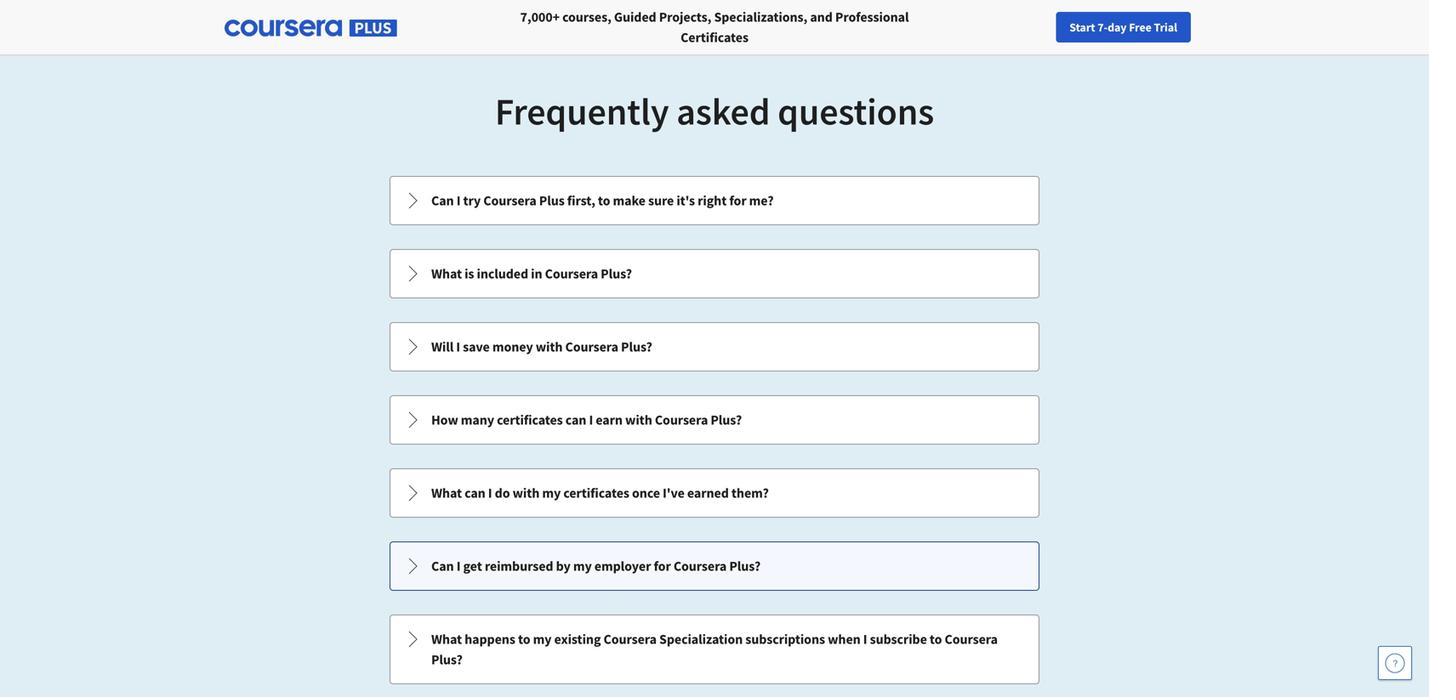 Task type: locate. For each thing, give the bounding box(es) containing it.
with inside dropdown button
[[536, 339, 563, 356]]

how many certificates can i earn with coursera plus? button
[[391, 397, 1039, 444]]

for
[[730, 192, 747, 209], [654, 558, 671, 575]]

to right first,
[[598, 192, 611, 209]]

can for can i get reimbursed by my employer for coursera plus?
[[432, 558, 454, 575]]

coursera right earn
[[655, 412, 708, 429]]

0 vertical spatial can
[[432, 192, 454, 209]]

coursera up how many certificates can i earn with coursera plus?
[[566, 339, 619, 356]]

2 can from the top
[[432, 558, 454, 575]]

what
[[432, 266, 462, 283], [432, 485, 462, 502], [432, 632, 462, 649]]

guided
[[614, 9, 657, 26]]

will
[[432, 339, 454, 356]]

my right by
[[574, 558, 592, 575]]

i left earn
[[589, 412, 593, 429]]

1 can from the top
[[432, 192, 454, 209]]

with right earn
[[626, 412, 653, 429]]

certificates left the once
[[564, 485, 630, 502]]

with right the do
[[513, 485, 540, 502]]

my
[[543, 485, 561, 502], [574, 558, 592, 575], [533, 632, 552, 649]]

to right happens at the bottom
[[518, 632, 531, 649]]

frequently asked questions
[[495, 88, 935, 135]]

to
[[598, 192, 611, 209], [518, 632, 531, 649], [930, 632, 943, 649]]

for right employer
[[654, 558, 671, 575]]

i inside 'will i save money with coursera plus?' dropdown button
[[456, 339, 460, 356]]

2 horizontal spatial to
[[930, 632, 943, 649]]

questions
[[778, 88, 935, 135]]

try
[[463, 192, 481, 209]]

1 vertical spatial with
[[626, 412, 653, 429]]

2 what from the top
[[432, 485, 462, 502]]

for left me?
[[730, 192, 747, 209]]

what is included in coursera plus? button
[[391, 250, 1039, 298]]

2 vertical spatial what
[[432, 632, 462, 649]]

can i get reimbursed by my employer for coursera plus?
[[432, 558, 761, 575]]

included
[[477, 266, 529, 283]]

plus? inside what happens to my existing coursera specialization subscriptions when i subscribe to coursera plus?
[[432, 652, 463, 669]]

i left the do
[[488, 485, 492, 502]]

1 vertical spatial my
[[574, 558, 592, 575]]

to right subscribe
[[930, 632, 943, 649]]

with right money
[[536, 339, 563, 356]]

my for certificates
[[543, 485, 561, 502]]

new
[[1116, 20, 1139, 35]]

list
[[388, 174, 1042, 698]]

with for certificates
[[513, 485, 540, 502]]

plus
[[539, 192, 565, 209]]

plus?
[[601, 266, 632, 283], [621, 339, 653, 356], [711, 412, 742, 429], [730, 558, 761, 575], [432, 652, 463, 669]]

0 vertical spatial my
[[543, 485, 561, 502]]

can i try coursera plus first, to make sure it's right for me? button
[[391, 177, 1039, 225]]

None search field
[[234, 11, 643, 45]]

i left get
[[457, 558, 461, 575]]

0 vertical spatial with
[[536, 339, 563, 356]]

find
[[1067, 20, 1089, 35]]

my right the do
[[543, 485, 561, 502]]

1 what from the top
[[432, 266, 462, 283]]

i inside can i get reimbursed by my employer for coursera plus? dropdown button
[[457, 558, 461, 575]]

list containing can i try coursera plus first, to make sure it's right for me?
[[388, 174, 1042, 698]]

first,
[[568, 192, 596, 209]]

subscribe
[[870, 632, 928, 649]]

coursera up specialization
[[674, 558, 727, 575]]

i right when
[[864, 632, 868, 649]]

3 what from the top
[[432, 632, 462, 649]]

my left existing
[[533, 632, 552, 649]]

1 vertical spatial what
[[432, 485, 462, 502]]

certificates right the many
[[497, 412, 563, 429]]

1 vertical spatial certificates
[[564, 485, 630, 502]]

coursera
[[484, 192, 537, 209], [545, 266, 598, 283], [566, 339, 619, 356], [655, 412, 708, 429], [674, 558, 727, 575], [604, 632, 657, 649], [945, 632, 998, 649]]

2 vertical spatial my
[[533, 632, 552, 649]]

i
[[457, 192, 461, 209], [456, 339, 460, 356], [589, 412, 593, 429], [488, 485, 492, 502], [457, 558, 461, 575], [864, 632, 868, 649]]

find your new career
[[1067, 20, 1174, 35]]

1 vertical spatial can
[[465, 485, 486, 502]]

i inside can i try coursera plus first, to make sure it's right for me? dropdown button
[[457, 192, 461, 209]]

can
[[432, 192, 454, 209], [432, 558, 454, 575]]

save
[[463, 339, 490, 356]]

0 horizontal spatial certificates
[[497, 412, 563, 429]]

what can i do with my certificates once i've earned them? button
[[391, 470, 1039, 518]]

with
[[536, 339, 563, 356], [626, 412, 653, 429], [513, 485, 540, 502]]

can left try
[[432, 192, 454, 209]]

0 vertical spatial for
[[730, 192, 747, 209]]

i inside what happens to my existing coursera specialization subscriptions when i subscribe to coursera plus?
[[864, 632, 868, 649]]

existing
[[555, 632, 601, 649]]

specialization
[[660, 632, 743, 649]]

reimbursed
[[485, 558, 554, 575]]

can left earn
[[566, 412, 587, 429]]

make
[[613, 192, 646, 209]]

coursera right try
[[484, 192, 537, 209]]

how many certificates can i earn with coursera plus?
[[432, 412, 742, 429]]

certificates
[[497, 412, 563, 429], [564, 485, 630, 502]]

what for what is included in coursera plus?
[[432, 266, 462, 283]]

what inside what happens to my existing coursera specialization subscriptions when i subscribe to coursera plus?
[[432, 632, 462, 649]]

what inside dropdown button
[[432, 266, 462, 283]]

what left is
[[432, 266, 462, 283]]

can
[[566, 412, 587, 429], [465, 485, 486, 502]]

your
[[1091, 20, 1114, 35]]

my for employer
[[574, 558, 592, 575]]

can left get
[[432, 558, 454, 575]]

0 vertical spatial what
[[432, 266, 462, 283]]

can left the do
[[465, 485, 486, 502]]

i left try
[[457, 192, 461, 209]]

1 vertical spatial can
[[432, 558, 454, 575]]

earn
[[596, 412, 623, 429]]

0 vertical spatial can
[[566, 412, 587, 429]]

coursera right in
[[545, 266, 598, 283]]

2 vertical spatial with
[[513, 485, 540, 502]]

professional
[[836, 9, 909, 26]]

what happens to my existing coursera specialization subscriptions when i subscribe to coursera plus? button
[[391, 616, 1039, 684]]

start
[[1070, 20, 1096, 35]]

i right will
[[456, 339, 460, 356]]

free
[[1130, 20, 1152, 35]]

1 horizontal spatial for
[[730, 192, 747, 209]]

0 horizontal spatial for
[[654, 558, 671, 575]]

help center image
[[1386, 654, 1406, 674]]

start 7-day free trial
[[1070, 20, 1178, 35]]

what left the do
[[432, 485, 462, 502]]

what happens to my existing coursera specialization subscriptions when i subscribe to coursera plus?
[[432, 632, 998, 669]]

what left happens at the bottom
[[432, 632, 462, 649]]

1 horizontal spatial certificates
[[564, 485, 630, 502]]

in
[[531, 266, 543, 283]]

coursera right existing
[[604, 632, 657, 649]]



Task type: vqa. For each thing, say whether or not it's contained in the screenshot.
the 1,000+
no



Task type: describe. For each thing, give the bounding box(es) containing it.
will i save money with coursera plus?
[[432, 339, 653, 356]]

by
[[556, 558, 571, 575]]

it's
[[677, 192, 695, 209]]

and
[[811, 9, 833, 26]]

frequently
[[495, 88, 669, 135]]

courses,
[[563, 9, 612, 26]]

do
[[495, 485, 510, 502]]

is
[[465, 266, 474, 283]]

what for what can i do with my certificates once i've earned them?
[[432, 485, 462, 502]]

earned
[[688, 485, 729, 502]]

projects,
[[659, 9, 712, 26]]

coursera plus image
[[225, 20, 397, 37]]

right
[[698, 192, 727, 209]]

will i save money with coursera plus? button
[[391, 323, 1039, 371]]

employer
[[595, 558, 651, 575]]

1 horizontal spatial to
[[598, 192, 611, 209]]

when
[[828, 632, 861, 649]]

7-
[[1098, 20, 1108, 35]]

what for what happens to my existing coursera specialization subscriptions when i subscribe to coursera plus?
[[432, 632, 462, 649]]

1 horizontal spatial can
[[566, 412, 587, 429]]

me?
[[750, 192, 774, 209]]

subscriptions
[[746, 632, 826, 649]]

i inside how many certificates can i earn with coursera plus? dropdown button
[[589, 412, 593, 429]]

start 7-day free trial button
[[1057, 12, 1192, 43]]

can i try coursera plus first, to make sure it's right for me?
[[432, 192, 774, 209]]

money
[[493, 339, 533, 356]]

0 vertical spatial certificates
[[497, 412, 563, 429]]

what is included in coursera plus?
[[432, 266, 632, 283]]

asked
[[677, 88, 771, 135]]

my inside what happens to my existing coursera specialization subscriptions when i subscribe to coursera plus?
[[533, 632, 552, 649]]

happens
[[465, 632, 516, 649]]

get
[[463, 558, 482, 575]]

i inside what can i do with my certificates once i've earned them? dropdown button
[[488, 485, 492, 502]]

day
[[1108, 20, 1127, 35]]

career
[[1141, 20, 1174, 35]]

certificates
[[681, 29, 749, 46]]

7,000+
[[521, 9, 560, 26]]

many
[[461, 412, 495, 429]]

how
[[432, 412, 458, 429]]

7,000+ courses, guided projects, specializations, and professional certificates
[[521, 9, 909, 46]]

1 vertical spatial for
[[654, 558, 671, 575]]

specializations,
[[714, 9, 808, 26]]

sure
[[649, 192, 674, 209]]

i've
[[663, 485, 685, 502]]

0 horizontal spatial can
[[465, 485, 486, 502]]

0 horizontal spatial to
[[518, 632, 531, 649]]

trial
[[1155, 20, 1178, 35]]

find your new career link
[[1059, 17, 1182, 38]]

them?
[[732, 485, 769, 502]]

coursera right subscribe
[[945, 632, 998, 649]]

what can i do with my certificates once i've earned them?
[[432, 485, 769, 502]]

once
[[632, 485, 660, 502]]

can for can i try coursera plus first, to make sure it's right for me?
[[432, 192, 454, 209]]

with for plus?
[[536, 339, 563, 356]]

can i get reimbursed by my employer for coursera plus? button
[[391, 543, 1039, 591]]



